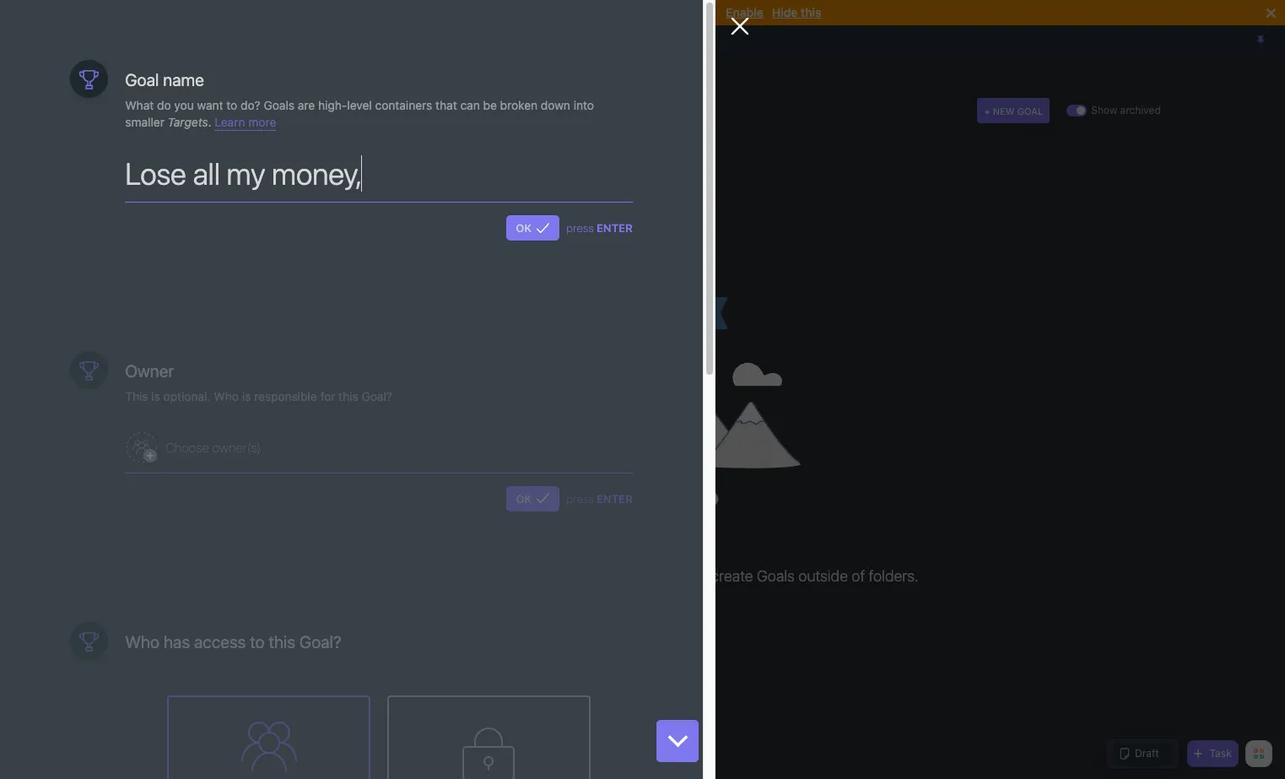 Task type: vqa. For each thing, say whether or not it's contained in the screenshot.
bottom 👋
no



Task type: locate. For each thing, give the bounding box(es) containing it.
dialog
[[0, 0, 750, 779]]

goals right your
[[444, 567, 482, 585]]

enter
[[597, 221, 633, 235], [597, 492, 633, 505]]

2 ok button from the top
[[507, 486, 560, 511]]

1 vertical spatial this
[[269, 632, 295, 652]]

you up targets
[[174, 98, 194, 112]]

task
[[1210, 747, 1233, 760]]

1 vertical spatial are
[[485, 567, 506, 585]]

1 press from the top
[[567, 221, 594, 235]]

be
[[483, 98, 497, 112]]

0 horizontal spatial to
[[227, 98, 237, 112]]

you inside what do you want to do? goals are high-level containers that can be broken down into smaller
[[174, 98, 194, 112]]

1 vertical spatial ok button
[[507, 486, 560, 511]]

this
[[801, 5, 822, 19], [269, 632, 295, 652]]

0 vertical spatial ok
[[516, 221, 532, 235]]

above.
[[575, 567, 620, 585]]

to
[[536, 5, 547, 19], [227, 98, 237, 112], [250, 632, 265, 652]]

are
[[298, 98, 315, 112], [485, 567, 506, 585]]

goal?
[[300, 632, 342, 652]]

0 horizontal spatial want
[[197, 98, 223, 112]]

this left 'goal?'
[[269, 632, 295, 652]]

name
[[163, 70, 204, 89]]

to inside what do you want to do? goals are high-level containers that can be broken down into smaller
[[227, 98, 237, 112]]

0 vertical spatial to
[[536, 5, 547, 19]]

0 vertical spatial ok button
[[507, 215, 560, 241]]

1 vertical spatial you
[[174, 98, 194, 112]]

owner(s)
[[212, 440, 261, 455]]

has
[[164, 632, 190, 652]]

to left enable
[[536, 5, 547, 19]]

high-
[[318, 98, 347, 112]]

1 vertical spatial can
[[652, 567, 677, 585]]

0 vertical spatial press enter
[[567, 221, 633, 235]]

0 vertical spatial press
[[567, 221, 594, 235]]

1 vertical spatial goal
[[1018, 105, 1044, 116]]

.
[[208, 114, 212, 129]]

1 horizontal spatial you
[[483, 5, 503, 19]]

do?
[[241, 98, 261, 112]]

goal
[[125, 70, 159, 89], [1018, 105, 1044, 116]]

+
[[985, 105, 991, 116]]

0 vertical spatial you
[[483, 5, 503, 19]]

0 vertical spatial can
[[460, 98, 480, 112]]

1 vertical spatial to
[[227, 98, 237, 112]]

1 horizontal spatial this
[[801, 5, 822, 19]]

are left in
[[485, 567, 506, 585]]

1 vertical spatial press
[[567, 492, 594, 505]]

want right do
[[506, 5, 533, 19]]

2 press from the top
[[567, 492, 594, 505]]

this right hide
[[801, 5, 822, 19]]

1 vertical spatial enter
[[597, 492, 633, 505]]

folders.
[[869, 567, 919, 585]]

containers
[[375, 98, 433, 112]]

None text field
[[125, 155, 633, 202]]

0 vertical spatial enter
[[597, 221, 633, 235]]

you
[[623, 567, 649, 585]]

goal up what
[[125, 70, 159, 89]]

1 vertical spatial press enter
[[567, 492, 633, 505]]

0 horizontal spatial goal
[[125, 70, 159, 89]]

you
[[483, 5, 503, 19], [174, 98, 194, 112]]

you right do
[[483, 5, 503, 19]]

0 horizontal spatial can
[[460, 98, 480, 112]]

are inside what do you want to do? goals are high-level containers that can be broken down into smaller
[[298, 98, 315, 112]]

are left high-
[[298, 98, 315, 112]]

enable
[[726, 5, 764, 19]]

0 horizontal spatial this
[[269, 632, 295, 652]]

dialog containing goal name
[[0, 0, 750, 779]]

can left be
[[460, 98, 480, 112]]

learn more link
[[215, 114, 276, 131]]

press
[[567, 221, 594, 235], [567, 492, 594, 505]]

1 horizontal spatial to
[[250, 632, 265, 652]]

to up the learn
[[227, 98, 237, 112]]

0 vertical spatial want
[[506, 5, 533, 19]]

can
[[460, 98, 480, 112], [652, 567, 677, 585]]

notifications?
[[639, 5, 715, 19]]

press enter
[[567, 221, 633, 235], [567, 492, 633, 505]]

goal right new
[[1018, 105, 1044, 116]]

goals inside what do you want to do? goals are high-level containers that can be broken down into smaller
[[264, 98, 295, 112]]

goals right 'create'
[[757, 567, 795, 585]]

1 vertical spatial ok
[[516, 492, 532, 505]]

2 vertical spatial to
[[250, 632, 265, 652]]

2 horizontal spatial to
[[536, 5, 547, 19]]

want up .
[[197, 98, 223, 112]]

1 horizontal spatial goal
[[1018, 105, 1044, 116]]

want
[[506, 5, 533, 19], [197, 98, 223, 112]]

0 vertical spatial goal
[[125, 70, 159, 89]]

goals up more
[[264, 98, 295, 112]]

in
[[510, 567, 522, 585]]

2 ok from the top
[[516, 492, 532, 505]]

hide
[[772, 5, 798, 19]]

ok
[[516, 221, 532, 235], [516, 492, 532, 505]]

can right you
[[652, 567, 677, 585]]

level
[[347, 98, 372, 112]]

create
[[711, 567, 754, 585]]

1 vertical spatial want
[[197, 98, 223, 112]]

1 ok from the top
[[516, 221, 532, 235]]

that
[[436, 98, 457, 112]]

to right access
[[250, 632, 265, 652]]

0 horizontal spatial are
[[298, 98, 315, 112]]

goals
[[167, 96, 222, 122], [264, 98, 295, 112], [444, 567, 482, 585], [757, 567, 795, 585]]

1 horizontal spatial can
[[652, 567, 677, 585]]

goal name
[[125, 70, 204, 89]]

0 vertical spatial this
[[801, 5, 822, 19]]

what
[[125, 98, 154, 112]]

ok button
[[507, 215, 560, 241], [507, 486, 560, 511]]

0 horizontal spatial you
[[174, 98, 194, 112]]

0 vertical spatial are
[[298, 98, 315, 112]]



Task type: describe. For each thing, give the bounding box(es) containing it.
1 horizontal spatial are
[[485, 567, 506, 585]]

learn
[[215, 114, 245, 129]]

outside
[[799, 567, 848, 585]]

do
[[157, 98, 171, 112]]

show
[[1092, 104, 1118, 116]]

who has access to this goal?
[[125, 632, 342, 652]]

1 press enter from the top
[[567, 221, 633, 235]]

1 ok button from the top
[[507, 215, 560, 241]]

2 press enter from the top
[[567, 492, 633, 505]]

choose owner(s)
[[166, 440, 261, 455]]

into
[[574, 98, 594, 112]]

archived
[[1121, 104, 1161, 116]]

can inside what do you want to do? goals are high-level containers that can be broken down into smaller
[[460, 98, 480, 112]]

access
[[194, 632, 246, 652]]

your
[[410, 567, 440, 585]]

new
[[993, 105, 1015, 116]]

your goals are in folders above. you can also create goals outside of folders.
[[410, 567, 919, 585]]

to for access
[[250, 632, 265, 652]]

this inside dialog
[[269, 632, 295, 652]]

goals down name
[[167, 96, 222, 122]]

2 enter from the top
[[597, 492, 633, 505]]

owner
[[125, 361, 174, 381]]

who
[[125, 632, 160, 652]]

targets
[[168, 114, 208, 129]]

to for want
[[536, 5, 547, 19]]

smaller
[[125, 114, 165, 129]]

1 horizontal spatial want
[[506, 5, 533, 19]]

what do you want to do? goals are high-level containers that can be broken down into smaller
[[125, 98, 594, 129]]

folders
[[195, 151, 236, 165]]

more
[[248, 114, 276, 129]]

do
[[464, 5, 479, 19]]

want inside what do you want to do? goals are high-level containers that can be broken down into smaller
[[197, 98, 223, 112]]

broken
[[500, 98, 538, 112]]

show archived
[[1092, 104, 1161, 116]]

down
[[541, 98, 571, 112]]

of
[[852, 567, 865, 585]]

targets . learn more
[[168, 114, 276, 129]]

choose
[[166, 440, 209, 455]]

1 enter from the top
[[597, 221, 633, 235]]

enable
[[550, 5, 588, 19]]

do you want to enable browser notifications? enable hide this
[[464, 5, 822, 19]]

also
[[680, 567, 707, 585]]

+ new goal
[[985, 105, 1044, 116]]

folders
[[525, 567, 571, 585]]

browser
[[591, 5, 636, 19]]



